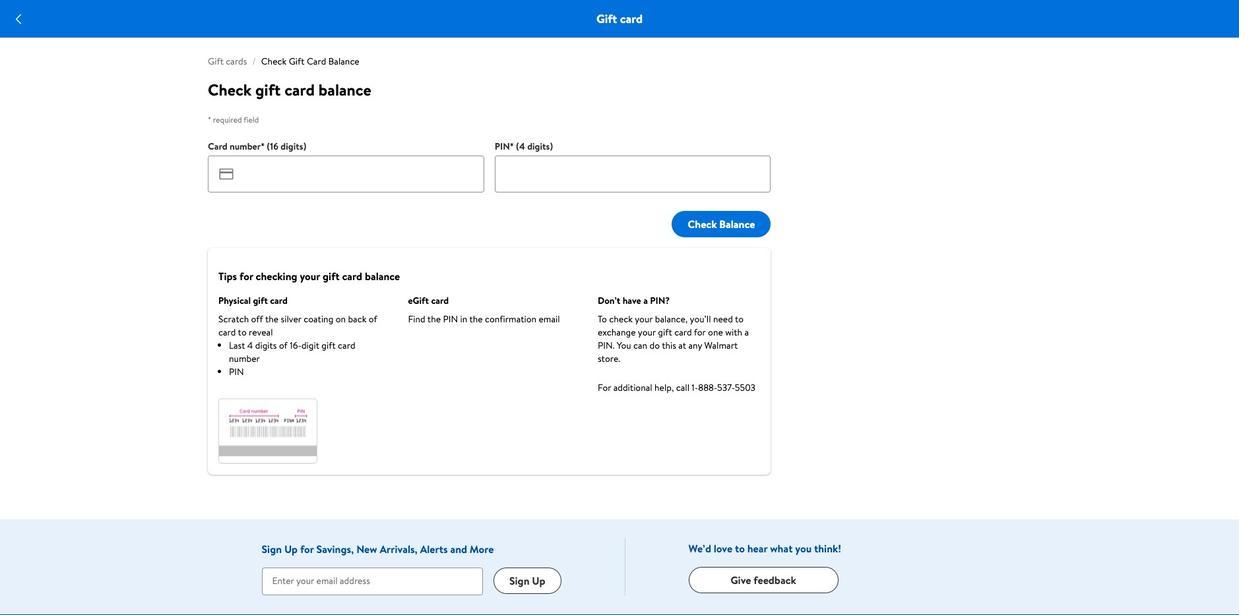 Task type: describe. For each thing, give the bounding box(es) containing it.
2 digits) from the left
[[528, 140, 553, 153]]

this
[[662, 339, 677, 353]]

to
[[598, 313, 607, 326]]

confirmation
[[485, 313, 537, 326]]

0 horizontal spatial of
[[279, 339, 288, 353]]

0 horizontal spatial card
[[208, 140, 227, 153]]

do
[[650, 339, 660, 353]]

card number* (16 digits)
[[208, 140, 306, 153]]

pin*
[[495, 140, 514, 153]]

you'll
[[690, 313, 711, 326]]

1 horizontal spatial check
[[261, 55, 287, 68]]

pin* (4 digits)
[[495, 140, 553, 153]]

we'd love to hear what you think!
[[689, 542, 842, 556]]

check balance button
[[672, 211, 771, 238]]

off
[[251, 313, 263, 326]]

up for sign up
[[532, 574, 546, 589]]

sign for sign up
[[510, 574, 530, 589]]

16-
[[290, 339, 302, 353]]

Card number* (16 digits) text field
[[208, 156, 484, 193]]

physical
[[219, 294, 251, 308]]

check gift card balance link
[[261, 55, 360, 68]]

what
[[771, 542, 793, 556]]

don't
[[598, 294, 621, 308]]

to right love at the bottom of page
[[735, 542, 745, 556]]

balance inside button
[[720, 217, 755, 232]]

new
[[357, 543, 377, 557]]

call
[[676, 382, 690, 395]]

hear
[[748, 542, 768, 556]]

help,
[[655, 382, 674, 395]]

don't have a pin? to check your balance, you'll need to exchange your gift card for one with a pin. you can do this at any walmart store.
[[598, 294, 749, 366]]

0 vertical spatial balance
[[319, 79, 372, 101]]

physical gift card scratch off the silver coating on back of card to reveal last 4 digits of 16-digit gift card number pin
[[219, 294, 377, 379]]

additional
[[614, 382, 653, 395]]

4
[[247, 339, 253, 353]]

pin inside physical gift card scratch off the silver coating on back of card to reveal last 4 digits of 16-digit gift card number pin
[[229, 366, 244, 379]]

more
[[470, 543, 494, 557]]

2 vertical spatial for
[[300, 543, 314, 557]]

egift
[[408, 294, 429, 308]]

field
[[244, 114, 259, 125]]

card inside don't have a pin? to check your balance, you'll need to exchange your gift card for one with a pin. you can do this at any walmart store.
[[675, 326, 692, 339]]

egift card find the pin in the confirmation email
[[408, 294, 560, 326]]

your left the this
[[638, 326, 656, 339]]

digit
[[302, 339, 319, 353]]

have
[[623, 294, 641, 308]]

your right checking
[[300, 269, 320, 284]]

for inside don't have a pin? to check your balance, you'll need to exchange your gift card for one with a pin. you can do this at any walmart store.
[[694, 326, 706, 339]]

0 vertical spatial a
[[644, 294, 648, 308]]

feedback
[[754, 574, 797, 588]]

number*
[[230, 140, 265, 153]]

for
[[598, 382, 612, 395]]

sign up button
[[494, 569, 561, 595]]

1 horizontal spatial of
[[369, 313, 377, 326]]

gift up the on
[[323, 269, 340, 284]]

to inside physical gift card scratch off the silver coating on back of card to reveal last 4 digits of 16-digit gift card number pin
[[238, 326, 247, 339]]

give
[[731, 574, 752, 588]]

one
[[708, 326, 723, 339]]

gift inside don't have a pin? to check your balance, you'll need to exchange your gift card for one with a pin. you can do this at any walmart store.
[[658, 326, 673, 339]]

1 vertical spatial balance
[[365, 269, 400, 284]]

find
[[408, 313, 426, 326]]

gift down /
[[255, 79, 281, 101]]

with
[[726, 326, 743, 339]]

can
[[634, 339, 648, 353]]

1 horizontal spatial a
[[745, 326, 749, 339]]

3 the from the left
[[470, 313, 483, 326]]

*
[[208, 114, 211, 125]]

(4
[[516, 140, 525, 153]]

love
[[714, 542, 733, 556]]

give feedback
[[731, 574, 797, 588]]

sign up for savings, new arrivals, alerts and more
[[262, 543, 494, 557]]

PIN* (4 digits) password field
[[495, 156, 771, 193]]

up for sign up for savings, new arrivals, alerts and more
[[284, 543, 298, 557]]

537-
[[718, 382, 735, 395]]

check
[[609, 313, 633, 326]]

1 horizontal spatial card
[[307, 55, 326, 68]]

email
[[539, 313, 560, 326]]

exchange
[[598, 326, 636, 339]]

physical gift card: please enter the first 16 digits as gift card number, and the last 4 digits as pin. image
[[219, 399, 318, 465]]

1-
[[692, 382, 699, 395]]

required
[[213, 114, 242, 125]]

check gift card balance
[[208, 79, 372, 101]]

in
[[460, 313, 468, 326]]



Task type: vqa. For each thing, say whether or not it's contained in the screenshot.
Home link
no



Task type: locate. For each thing, give the bounding box(es) containing it.
0 horizontal spatial for
[[240, 269, 253, 284]]

check
[[261, 55, 287, 68], [208, 79, 252, 101], [688, 217, 717, 232]]

savings,
[[317, 543, 354, 557]]

1 digits) from the left
[[281, 140, 306, 153]]

a right with
[[745, 326, 749, 339]]

check inside button
[[688, 217, 717, 232]]

1 vertical spatial sign
[[510, 574, 530, 589]]

1 vertical spatial of
[[279, 339, 288, 353]]

Enter your email address field
[[262, 569, 483, 596]]

pin?
[[650, 294, 670, 308]]

checking
[[256, 269, 297, 284]]

card
[[620, 11, 643, 27], [285, 79, 315, 101], [342, 269, 362, 284], [270, 294, 288, 308], [431, 294, 449, 308], [219, 326, 236, 339], [675, 326, 692, 339], [338, 339, 356, 353]]

cards
[[226, 55, 247, 68]]

for right tips
[[240, 269, 253, 284]]

on
[[336, 313, 346, 326]]

number
[[229, 353, 260, 366]]

coating
[[304, 313, 334, 326]]

1 vertical spatial card
[[208, 140, 227, 153]]

alerts
[[420, 543, 448, 557]]

2 horizontal spatial gift
[[597, 11, 617, 27]]

gift card
[[597, 11, 643, 27]]

store.
[[598, 353, 621, 366]]

the
[[265, 313, 279, 326], [428, 313, 441, 326], [470, 313, 483, 326]]

to right need
[[735, 313, 744, 326]]

1 vertical spatial for
[[694, 326, 706, 339]]

to
[[735, 313, 744, 326], [238, 326, 247, 339], [735, 542, 745, 556]]

balance,
[[655, 313, 688, 326]]

to inside don't have a pin? to check your balance, you'll need to exchange your gift card for one with a pin. you can do this at any walmart store.
[[735, 313, 744, 326]]

the right in
[[470, 313, 483, 326]]

gift up off
[[253, 294, 268, 308]]

silver
[[281, 313, 302, 326]]

0 horizontal spatial a
[[644, 294, 648, 308]]

balance up back
[[365, 269, 400, 284]]

sign
[[262, 543, 282, 557], [510, 574, 530, 589]]

0 vertical spatial check
[[261, 55, 287, 68]]

0 vertical spatial of
[[369, 313, 377, 326]]

you
[[796, 542, 812, 556]]

gift right digit
[[322, 339, 336, 353]]

last
[[229, 339, 245, 353]]

1 horizontal spatial sign
[[510, 574, 530, 589]]

card
[[307, 55, 326, 68], [208, 140, 227, 153]]

tips for checking your gift card balance
[[219, 269, 400, 284]]

the right find
[[428, 313, 441, 326]]

digits) right (4
[[528, 140, 553, 153]]

(16
[[267, 140, 279, 153]]

0 horizontal spatial check
[[208, 79, 252, 101]]

tips
[[219, 269, 237, 284]]

gift cards link
[[208, 55, 247, 68]]

5503
[[735, 382, 756, 395]]

1 horizontal spatial the
[[428, 313, 441, 326]]

2 horizontal spatial the
[[470, 313, 483, 326]]

pin
[[443, 313, 458, 326], [229, 366, 244, 379]]

check balance
[[688, 217, 755, 232]]

for left savings,
[[300, 543, 314, 557]]

give feedback button
[[689, 568, 839, 594]]

need
[[714, 313, 733, 326]]

2 horizontal spatial check
[[688, 217, 717, 232]]

0 horizontal spatial balance
[[329, 55, 360, 68]]

1 horizontal spatial up
[[532, 574, 546, 589]]

back
[[348, 313, 367, 326]]

for additional help, call 1-888-537-5503
[[598, 382, 756, 395]]

balance
[[319, 79, 372, 101], [365, 269, 400, 284]]

gift cards / check gift card balance
[[208, 55, 360, 68]]

up
[[284, 543, 298, 557], [532, 574, 546, 589]]

sign up
[[510, 574, 546, 589]]

1 horizontal spatial gift
[[289, 55, 305, 68]]

1 horizontal spatial for
[[300, 543, 314, 557]]

0 vertical spatial up
[[284, 543, 298, 557]]

digits) right (16
[[281, 140, 306, 153]]

check for check balance
[[688, 217, 717, 232]]

you
[[617, 339, 632, 353]]

think!
[[815, 542, 842, 556]]

1 the from the left
[[265, 313, 279, 326]]

balance down check gift card balance link
[[319, 79, 372, 101]]

0 horizontal spatial gift
[[208, 55, 224, 68]]

1 vertical spatial up
[[532, 574, 546, 589]]

0 vertical spatial sign
[[262, 543, 282, 557]]

your down have
[[635, 313, 653, 326]]

scratch
[[219, 313, 249, 326]]

we'd
[[689, 542, 712, 556]]

/
[[252, 55, 256, 68]]

2 the from the left
[[428, 313, 441, 326]]

card down *
[[208, 140, 227, 153]]

to left 4
[[238, 326, 247, 339]]

a
[[644, 294, 648, 308], [745, 326, 749, 339]]

card inside egift card find the pin in the confirmation email
[[431, 294, 449, 308]]

your
[[300, 269, 320, 284], [635, 313, 653, 326], [638, 326, 656, 339]]

for
[[240, 269, 253, 284], [694, 326, 706, 339], [300, 543, 314, 557]]

1 horizontal spatial balance
[[720, 217, 755, 232]]

balance
[[329, 55, 360, 68], [720, 217, 755, 232]]

sign for sign up for savings, new arrivals, alerts and more
[[262, 543, 282, 557]]

gift for gift card
[[597, 11, 617, 27]]

of left 16-
[[279, 339, 288, 353]]

walmart
[[705, 339, 738, 353]]

0 vertical spatial balance
[[329, 55, 360, 68]]

0 horizontal spatial pin
[[229, 366, 244, 379]]

back image
[[11, 11, 26, 27]]

of
[[369, 313, 377, 326], [279, 339, 288, 353]]

and
[[450, 543, 467, 557]]

0 vertical spatial pin
[[443, 313, 458, 326]]

888-
[[699, 382, 718, 395]]

gift
[[597, 11, 617, 27], [208, 55, 224, 68], [289, 55, 305, 68]]

1 vertical spatial balance
[[720, 217, 755, 232]]

up inside sign up button
[[532, 574, 546, 589]]

pin.
[[598, 339, 615, 353]]

for left one
[[694, 326, 706, 339]]

at
[[679, 339, 687, 353]]

0 horizontal spatial sign
[[262, 543, 282, 557]]

1 vertical spatial check
[[208, 79, 252, 101]]

digits
[[255, 339, 277, 353]]

0 vertical spatial card
[[307, 55, 326, 68]]

0 horizontal spatial digits)
[[281, 140, 306, 153]]

0 vertical spatial for
[[240, 269, 253, 284]]

gift left the at
[[658, 326, 673, 339]]

the right off
[[265, 313, 279, 326]]

sign inside button
[[510, 574, 530, 589]]

1 horizontal spatial digits)
[[528, 140, 553, 153]]

reveal
[[249, 326, 273, 339]]

a right have
[[644, 294, 648, 308]]

pin down last
[[229, 366, 244, 379]]

check for check gift card balance
[[208, 79, 252, 101]]

card up check gift card balance
[[307, 55, 326, 68]]

2 horizontal spatial for
[[694, 326, 706, 339]]

gift
[[255, 79, 281, 101], [323, 269, 340, 284], [253, 294, 268, 308], [658, 326, 673, 339], [322, 339, 336, 353]]

1 vertical spatial a
[[745, 326, 749, 339]]

2 vertical spatial check
[[688, 217, 717, 232]]

of right back
[[369, 313, 377, 326]]

* required field
[[208, 114, 259, 125]]

0 horizontal spatial the
[[265, 313, 279, 326]]

1 horizontal spatial pin
[[443, 313, 458, 326]]

pin left in
[[443, 313, 458, 326]]

any
[[689, 339, 703, 353]]

1 vertical spatial pin
[[229, 366, 244, 379]]

0 horizontal spatial up
[[284, 543, 298, 557]]

the inside physical gift card scratch off the silver coating on back of card to reveal last 4 digits of 16-digit gift card number pin
[[265, 313, 279, 326]]

digits)
[[281, 140, 306, 153], [528, 140, 553, 153]]

gift for gift cards / check gift card balance
[[208, 55, 224, 68]]

arrivals,
[[380, 543, 418, 557]]

pin inside egift card find the pin in the confirmation email
[[443, 313, 458, 326]]



